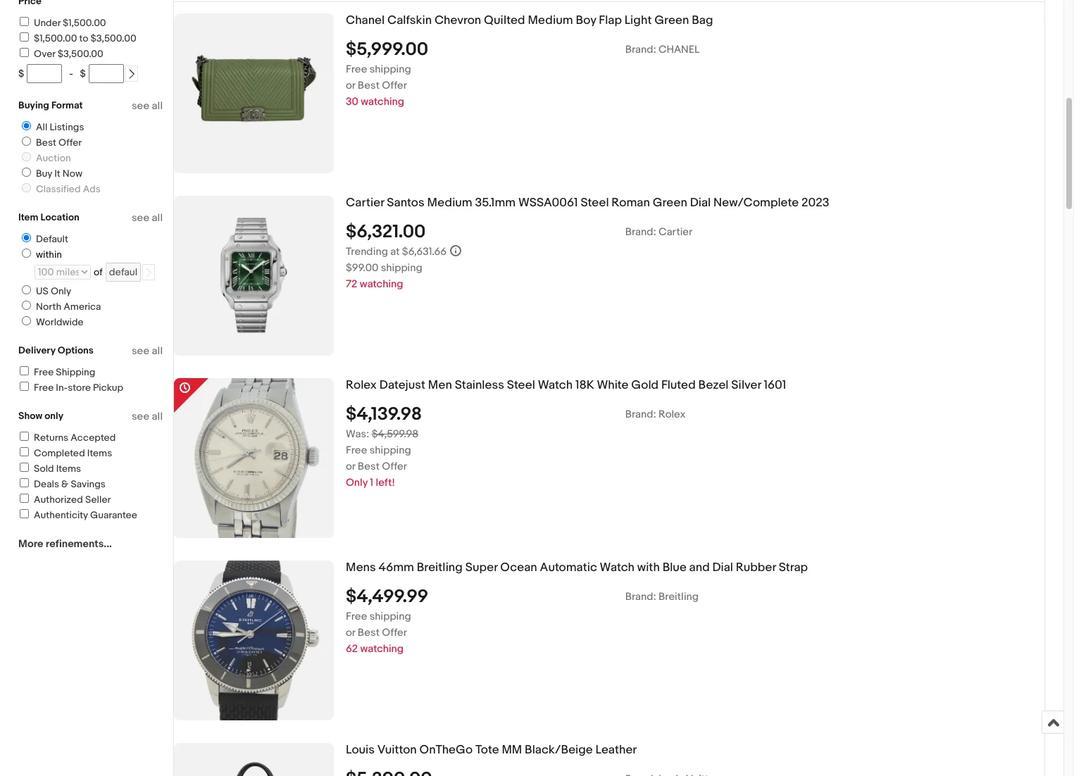 Task type: locate. For each thing, give the bounding box(es) containing it.
$ right '-'
[[80, 68, 86, 80]]

best up 1
[[358, 460, 380, 473]]

brand: down the "roman"
[[625, 225, 656, 238]]

&
[[61, 478, 69, 490]]

classified
[[36, 183, 81, 195]]

2 all from the top
[[152, 211, 163, 225]]

watching inside "brand: breitling free shipping or best offer 62 watching"
[[360, 642, 404, 655]]

returns
[[34, 432, 68, 444]]

dial up brand: cartier
[[690, 196, 711, 210]]

free shipping link
[[18, 366, 95, 378]]

brand: for chanel
[[625, 43, 656, 56]]

datejust
[[379, 378, 426, 392]]

it
[[54, 168, 60, 180]]

3 see all button from the top
[[132, 344, 163, 358]]

shipping down $4,499.99
[[370, 610, 411, 623]]

free inside brand: rolex was: $4,599.98 free shipping or best offer only 1 left!
[[346, 443, 367, 457]]

0 vertical spatial breitling
[[417, 561, 463, 575]]

shipping down $5,999.00
[[370, 62, 411, 76]]

1 horizontal spatial only
[[346, 476, 368, 489]]

or inside "brand: chanel free shipping or best offer 30 watching"
[[346, 79, 355, 92]]

1 vertical spatial $3,500.00
[[58, 48, 103, 60]]

or for $5,999.00
[[346, 79, 355, 92]]

watching
[[361, 95, 404, 108], [360, 277, 403, 291], [360, 642, 404, 655]]

free
[[346, 62, 367, 76], [34, 366, 54, 378], [34, 382, 54, 394], [346, 443, 367, 457], [346, 610, 367, 623]]

1 vertical spatial dial
[[713, 561, 733, 575]]

1 vertical spatial $1,500.00
[[34, 32, 77, 44]]

see all for returns accepted
[[132, 410, 163, 423]]

2 see from the top
[[132, 211, 149, 225]]

medium
[[528, 13, 573, 27], [427, 196, 472, 210]]

$4,139.98
[[346, 403, 422, 425]]

$
[[18, 68, 24, 80], [80, 68, 86, 80]]

4 see from the top
[[132, 410, 149, 423]]

4 see all from the top
[[132, 410, 163, 423]]

flap
[[599, 13, 622, 27]]

rolex up $4,139.98
[[346, 378, 377, 392]]

offer inside "brand: breitling free shipping or best offer 62 watching"
[[382, 626, 407, 639]]

2023
[[802, 196, 829, 210]]

watching for $4,499.99
[[360, 642, 404, 655]]

green up 'chanel'
[[655, 13, 689, 27]]

rolex inside brand: rolex was: $4,599.98 free shipping or best offer only 1 left!
[[659, 408, 686, 421]]

0 vertical spatial watch
[[538, 378, 573, 392]]

1 vertical spatial cartier
[[659, 225, 693, 238]]

offer inside "brand: chanel free shipping or best offer 30 watching"
[[382, 79, 407, 92]]

Worldwide radio
[[22, 316, 31, 325]]

Free In-store Pickup checkbox
[[20, 382, 29, 391]]

see all button for free shipping
[[132, 344, 163, 358]]

more
[[18, 537, 43, 551]]

watch left 18k
[[538, 378, 573, 392]]

store
[[68, 382, 91, 394]]

Buy It Now radio
[[22, 168, 31, 177]]

chanel
[[346, 13, 385, 27]]

breitling down the blue
[[659, 590, 699, 603]]

all for default
[[152, 211, 163, 225]]

1 horizontal spatial steel
[[581, 196, 609, 210]]

louis vuitton onthego tote mm black/beige leather image
[[192, 743, 316, 776]]

3 see all from the top
[[132, 344, 163, 358]]

or down was:
[[346, 460, 355, 473]]

auction link
[[16, 152, 74, 164]]

within
[[36, 249, 62, 261]]

1 vertical spatial medium
[[427, 196, 472, 210]]

brand: down gold
[[625, 408, 656, 421]]

US Only radio
[[22, 285, 31, 294]]

dial right and
[[713, 561, 733, 575]]

2 brand: from the top
[[625, 225, 656, 238]]

silver
[[731, 378, 761, 392]]

classified ads link
[[16, 183, 103, 195]]

offer inside brand: rolex was: $4,599.98 free shipping or best offer only 1 left!
[[382, 460, 407, 473]]

items up deals & savings
[[56, 463, 81, 475]]

0 vertical spatial rolex
[[346, 378, 377, 392]]

with
[[637, 561, 660, 575]]

watching for $5,999.00
[[361, 95, 404, 108]]

over $3,500.00 link
[[18, 48, 103, 60]]

$1,500.00 up the over $3,500.00 link
[[34, 32, 77, 44]]

gold
[[631, 378, 659, 392]]

4 brand: from the top
[[625, 590, 656, 603]]

free up 62
[[346, 610, 367, 623]]

cartier down cartier santos medium 35.1mm wssa0061 steel roman green dial new/complete 2023 link
[[659, 225, 693, 238]]

trending
[[346, 245, 388, 258]]

free down was:
[[346, 443, 367, 457]]

1 horizontal spatial medium
[[528, 13, 573, 27]]

brand: for rolex
[[625, 408, 656, 421]]

brand: inside brand: rolex was: $4,599.98 free shipping or best offer only 1 left!
[[625, 408, 656, 421]]

0 horizontal spatial $
[[18, 68, 24, 80]]

items down the accepted
[[87, 447, 112, 459]]

0 vertical spatial cartier
[[346, 196, 384, 210]]

bag
[[692, 13, 713, 27]]

shipping down trending at $6,631.66
[[381, 261, 422, 274]]

medium right santos
[[427, 196, 472, 210]]

-
[[69, 68, 73, 80]]

offer down $4,499.99
[[382, 626, 407, 639]]

$3,500.00 right to on the top
[[91, 32, 136, 44]]

1 vertical spatial watching
[[360, 277, 403, 291]]

Sold Items checkbox
[[20, 463, 29, 472]]

only inside brand: rolex was: $4,599.98 free shipping or best offer only 1 left!
[[346, 476, 368, 489]]

brand: down the light
[[625, 43, 656, 56]]

brand: inside "brand: chanel free shipping or best offer 30 watching"
[[625, 43, 656, 56]]

in-
[[56, 382, 68, 394]]

2 vertical spatial watching
[[360, 642, 404, 655]]

0 horizontal spatial breitling
[[417, 561, 463, 575]]

1 see from the top
[[132, 99, 149, 113]]

1 brand: from the top
[[625, 43, 656, 56]]

1 vertical spatial only
[[346, 476, 368, 489]]

green
[[655, 13, 689, 27], [653, 196, 687, 210]]

see for all listings
[[132, 99, 149, 113]]

0 horizontal spatial steel
[[507, 378, 535, 392]]

watching inside "brand: chanel free shipping or best offer 30 watching"
[[361, 95, 404, 108]]

completed items
[[34, 447, 112, 459]]

leather
[[596, 743, 637, 757]]

or for $4,499.99
[[346, 626, 355, 639]]

0 horizontal spatial cartier
[[346, 196, 384, 210]]

brand: down with
[[625, 590, 656, 603]]

1 horizontal spatial watch
[[600, 561, 635, 575]]

2 see all from the top
[[132, 211, 163, 225]]

0 vertical spatial items
[[87, 447, 112, 459]]

buy it now
[[36, 168, 82, 180]]

offer
[[382, 79, 407, 92], [58, 137, 82, 149], [382, 460, 407, 473], [382, 626, 407, 639]]

see for free shipping
[[132, 344, 149, 358]]

brand: inside "brand: breitling free shipping or best offer 62 watching"
[[625, 590, 656, 603]]

onthego
[[420, 743, 473, 757]]

or inside "brand: breitling free shipping or best offer 62 watching"
[[346, 626, 355, 639]]

3 brand: from the top
[[625, 408, 656, 421]]

only up north america link
[[51, 285, 71, 297]]

steel right stainless
[[507, 378, 535, 392]]

watching right 62
[[360, 642, 404, 655]]

show only
[[18, 410, 63, 422]]

or up 62
[[346, 626, 355, 639]]

location
[[40, 211, 79, 223]]

0 horizontal spatial items
[[56, 463, 81, 475]]

see all button for all listings
[[132, 99, 163, 113]]

1 horizontal spatial items
[[87, 447, 112, 459]]

see
[[132, 99, 149, 113], [132, 211, 149, 225], [132, 344, 149, 358], [132, 410, 149, 423]]

see all button for default
[[132, 211, 163, 225]]

0 vertical spatial steel
[[581, 196, 609, 210]]

offer down listings
[[58, 137, 82, 149]]

shipping down $4,599.98 on the bottom
[[370, 443, 411, 457]]

completed
[[34, 447, 85, 459]]

4 all from the top
[[152, 410, 163, 423]]

only
[[51, 285, 71, 297], [346, 476, 368, 489]]

72
[[346, 277, 358, 291]]

Best Offer radio
[[22, 137, 31, 146]]

0 horizontal spatial dial
[[690, 196, 711, 210]]

1 vertical spatial items
[[56, 463, 81, 475]]

Maximum Value text field
[[89, 64, 124, 83]]

or up 30
[[346, 79, 355, 92]]

best up 30
[[358, 79, 380, 92]]

watch left with
[[600, 561, 635, 575]]

0 vertical spatial only
[[51, 285, 71, 297]]

rolex
[[346, 378, 377, 392], [659, 408, 686, 421]]

breitling left super
[[417, 561, 463, 575]]

best up 62
[[358, 626, 380, 639]]

$6,321.00
[[346, 221, 426, 243]]

mens 46mm breitling super ocean automatic watch with blue and dial rubber strap
[[346, 561, 808, 575]]

item
[[18, 211, 38, 223]]

only
[[45, 410, 63, 422]]

shipping
[[370, 62, 411, 76], [381, 261, 422, 274], [370, 443, 411, 457], [370, 610, 411, 623]]

1 horizontal spatial $
[[80, 68, 86, 80]]

offer down $5,999.00
[[382, 79, 407, 92]]

1 $ from the left
[[18, 68, 24, 80]]

brand: cartier
[[625, 225, 693, 238]]

1 vertical spatial or
[[346, 460, 355, 473]]

authenticity
[[34, 509, 88, 521]]

steel left the "roman"
[[581, 196, 609, 210]]

0 vertical spatial dial
[[690, 196, 711, 210]]

2 see all button from the top
[[132, 211, 163, 225]]

$ down over $3,500.00 checkbox on the top left
[[18, 68, 24, 80]]

1 vertical spatial green
[[653, 196, 687, 210]]

1 horizontal spatial dial
[[713, 561, 733, 575]]

Over $3,500.00 checkbox
[[20, 48, 29, 57]]

best inside brand: rolex was: $4,599.98 free shipping or best offer only 1 left!
[[358, 460, 380, 473]]

1 all from the top
[[152, 99, 163, 113]]

watching right 30
[[361, 95, 404, 108]]

free right free shipping checkbox at the top left
[[34, 366, 54, 378]]

1 vertical spatial breitling
[[659, 590, 699, 603]]

within radio
[[22, 249, 31, 258]]

0 vertical spatial watching
[[361, 95, 404, 108]]

$1,500.00 up to on the top
[[63, 17, 106, 29]]

1 see all from the top
[[132, 99, 163, 113]]

1 or from the top
[[346, 79, 355, 92]]

North America radio
[[22, 301, 31, 310]]

2 $ from the left
[[80, 68, 86, 80]]

1 vertical spatial rolex
[[659, 408, 686, 421]]

3 or from the top
[[346, 626, 355, 639]]

more refinements... button
[[18, 537, 112, 551]]

2 or from the top
[[346, 460, 355, 473]]

2 vertical spatial or
[[346, 626, 355, 639]]

watching down $99.00
[[360, 277, 403, 291]]

offer up left!
[[382, 460, 407, 473]]

over $3,500.00
[[34, 48, 103, 60]]

medium left boy
[[528, 13, 573, 27]]

Auction radio
[[22, 152, 31, 161]]

under
[[34, 17, 61, 29]]

cartier santos medium 35.1mm wssa0061 steel roman green dial new/complete 2023 image
[[174, 216, 334, 335]]

only left 1
[[346, 476, 368, 489]]

under $1,500.00 link
[[18, 17, 106, 29]]

brand: for breitling
[[625, 590, 656, 603]]

0 vertical spatial or
[[346, 79, 355, 92]]

mens 46mm breitling super ocean automatic watch with blue and dial rubber strap image
[[176, 561, 332, 720]]

1 see all button from the top
[[132, 99, 163, 113]]

rubber
[[736, 561, 776, 575]]

0 vertical spatial $1,500.00
[[63, 17, 106, 29]]

1 vertical spatial watch
[[600, 561, 635, 575]]

roman
[[612, 196, 650, 210]]

black/beige
[[525, 743, 593, 757]]

rolex down fluted
[[659, 408, 686, 421]]

30
[[346, 95, 359, 108]]

1 horizontal spatial rolex
[[659, 408, 686, 421]]

0 horizontal spatial medium
[[427, 196, 472, 210]]

$6,631.66
[[402, 245, 447, 258]]

returns accepted link
[[18, 432, 116, 444]]

best inside "brand: breitling free shipping or best offer 62 watching"
[[358, 626, 380, 639]]

Classified Ads radio
[[22, 183, 31, 192]]

see all for default
[[132, 211, 163, 225]]

1 horizontal spatial breitling
[[659, 590, 699, 603]]

free inside "brand: breitling free shipping or best offer 62 watching"
[[346, 610, 367, 623]]

free up 30
[[346, 62, 367, 76]]

4 see all button from the top
[[132, 410, 163, 423]]

all
[[152, 99, 163, 113], [152, 211, 163, 225], [152, 344, 163, 358], [152, 410, 163, 423]]

3 see from the top
[[132, 344, 149, 358]]

santos
[[387, 196, 425, 210]]

options
[[58, 344, 94, 356]]

3 all from the top
[[152, 344, 163, 358]]

free left in-
[[34, 382, 54, 394]]

mm
[[502, 743, 522, 757]]

$3,500.00 down to on the top
[[58, 48, 103, 60]]

green up brand: cartier
[[653, 196, 687, 210]]

returns accepted
[[34, 432, 116, 444]]

cartier santos medium 35.1mm wssa0061 steel roman green dial new/complete 2023 link
[[346, 196, 1045, 210]]

cartier up $6,321.00
[[346, 196, 384, 210]]

or inside brand: rolex was: $4,599.98 free shipping or best offer only 1 left!
[[346, 460, 355, 473]]

$1,500.00 to $3,500.00 checkbox
[[20, 32, 29, 42]]

0 vertical spatial green
[[655, 13, 689, 27]]

show
[[18, 410, 42, 422]]



Task type: describe. For each thing, give the bounding box(es) containing it.
18k
[[575, 378, 594, 392]]

of
[[94, 266, 103, 278]]

Free Shipping checkbox
[[20, 366, 29, 375]]

see all for all listings
[[132, 99, 163, 113]]

chevron
[[435, 13, 481, 27]]

free inside "brand: chanel free shipping or best offer 30 watching"
[[346, 62, 367, 76]]

us only link
[[16, 285, 74, 297]]

best offer link
[[16, 137, 85, 149]]

bezel
[[699, 378, 729, 392]]

see all button for returns accepted
[[132, 410, 163, 423]]

best offer
[[36, 137, 82, 149]]

sold items link
[[18, 463, 81, 475]]

mens 46mm breitling super ocean automatic watch with blue and dial rubber strap link
[[346, 561, 1045, 575]]

louis
[[346, 743, 375, 757]]

worldwide link
[[16, 316, 86, 328]]

see for default
[[132, 211, 149, 225]]

authorized seller
[[34, 494, 111, 506]]

best up auction link
[[36, 137, 56, 149]]

$4,499.99
[[346, 586, 428, 608]]

louis vuitton onthego tote mm black/beige leather
[[346, 743, 637, 757]]

white
[[597, 378, 629, 392]]

louis vuitton onthego tote mm black/beige leather link
[[346, 743, 1045, 758]]

sold items
[[34, 463, 81, 475]]

submit price range image
[[127, 69, 137, 79]]

more refinements...
[[18, 537, 112, 551]]

mens
[[346, 561, 376, 575]]

deals & savings link
[[18, 478, 106, 490]]

$99.00 shipping 72 watching
[[346, 261, 422, 291]]

all for free shipping
[[152, 344, 163, 358]]

watching inside $99.00 shipping 72 watching
[[360, 277, 403, 291]]

$ for maximum value text box
[[80, 68, 86, 80]]

buying format
[[18, 99, 83, 111]]

Deals & Savings checkbox
[[20, 478, 29, 487]]

$99.00
[[346, 261, 379, 274]]

authorized
[[34, 494, 83, 506]]

auction
[[36, 152, 71, 164]]

items for completed items
[[87, 447, 112, 459]]

best inside "brand: chanel free shipping or best offer 30 watching"
[[358, 79, 380, 92]]

ads
[[83, 183, 101, 195]]

all
[[36, 121, 48, 133]]

authenticity guarantee
[[34, 509, 137, 521]]

format
[[51, 99, 83, 111]]

now
[[63, 168, 82, 180]]

Minimum Value text field
[[27, 64, 62, 83]]

see all for free shipping
[[132, 344, 163, 358]]

brand: breitling free shipping or best offer 62 watching
[[346, 590, 699, 655]]

classified ads
[[36, 183, 101, 195]]

All Listings radio
[[22, 121, 31, 130]]

listings
[[50, 121, 84, 133]]

refinements...
[[46, 537, 112, 551]]

all listings
[[36, 121, 84, 133]]

46mm
[[379, 561, 414, 575]]

delivery options
[[18, 344, 94, 356]]

free shipping
[[34, 366, 95, 378]]

rolex datejust men stainless steel watch 18k white gold fluted bezel silver 1601 image
[[184, 378, 323, 538]]

north america link
[[16, 301, 104, 313]]

breitling inside "brand: breitling free shipping or best offer 62 watching"
[[659, 590, 699, 603]]

shipping inside "brand: breitling free shipping or best offer 62 watching"
[[370, 610, 411, 623]]

default text field
[[106, 263, 141, 282]]

vuitton
[[377, 743, 417, 757]]

buy it now link
[[16, 168, 85, 180]]

chanel calfskin chevron quilted medium boy flap light green bag image
[[174, 13, 334, 173]]

0 vertical spatial $3,500.00
[[91, 32, 136, 44]]

62
[[346, 642, 358, 655]]

$4,599.98
[[372, 427, 419, 441]]

buying
[[18, 99, 49, 111]]

1
[[370, 476, 373, 489]]

free in-store pickup link
[[18, 382, 123, 394]]

seller
[[85, 494, 111, 506]]

see for returns accepted
[[132, 410, 149, 423]]

Authorized Seller checkbox
[[20, 494, 29, 503]]

deals & savings
[[34, 478, 106, 490]]

$ for minimum value text box
[[18, 68, 24, 80]]

rolex datejust men stainless steel watch 18k white gold fluted bezel silver 1601
[[346, 378, 786, 392]]

green inside chanel calfskin chevron quilted medium boy flap light green bag link
[[655, 13, 689, 27]]

1 vertical spatial steel
[[507, 378, 535, 392]]

sold
[[34, 463, 54, 475]]

calfskin
[[387, 13, 432, 27]]

pickup
[[93, 382, 123, 394]]

america
[[64, 301, 101, 313]]

under $1,500.00
[[34, 17, 106, 29]]

all for returns accepted
[[152, 410, 163, 423]]

worldwide
[[36, 316, 83, 328]]

us only
[[36, 285, 71, 297]]

shipping
[[56, 366, 95, 378]]

men
[[428, 378, 452, 392]]

new/complete
[[714, 196, 799, 210]]

brand: rolex was: $4,599.98 free shipping or best offer only 1 left!
[[346, 408, 686, 489]]

free in-store pickup
[[34, 382, 123, 394]]

0 vertical spatial medium
[[528, 13, 573, 27]]

Completed Items checkbox
[[20, 447, 29, 456]]

light
[[625, 13, 652, 27]]

ocean
[[500, 561, 537, 575]]

0 horizontal spatial watch
[[538, 378, 573, 392]]

accepted
[[71, 432, 116, 444]]

stainless
[[455, 378, 504, 392]]

shipping inside $99.00 shipping 72 watching
[[381, 261, 422, 274]]

chanel calfskin chevron quilted medium boy flap light green bag
[[346, 13, 713, 27]]

Default radio
[[22, 233, 31, 242]]

items for sold items
[[56, 463, 81, 475]]

item location
[[18, 211, 79, 223]]

0 horizontal spatial only
[[51, 285, 71, 297]]

was:
[[346, 427, 369, 441]]

north america
[[36, 301, 101, 313]]

trending at $6,631.66
[[346, 245, 447, 258]]

strap
[[779, 561, 808, 575]]

shipping inside "brand: chanel free shipping or best offer 30 watching"
[[370, 62, 411, 76]]

green inside cartier santos medium 35.1mm wssa0061 steel roman green dial new/complete 2023 link
[[653, 196, 687, 210]]

default link
[[16, 233, 71, 245]]

chanel
[[659, 43, 700, 56]]

shipping inside brand: rolex was: $4,599.98 free shipping or best offer only 1 left!
[[370, 443, 411, 457]]

cartier santos medium 35.1mm wssa0061 steel roman green dial new/complete 2023
[[346, 196, 829, 210]]

Returns Accepted checkbox
[[20, 432, 29, 441]]

go image
[[144, 268, 153, 278]]

fluted
[[661, 378, 696, 392]]

brand: chanel free shipping or best offer 30 watching
[[346, 43, 700, 108]]

$5,999.00
[[346, 38, 428, 60]]

Authenticity Guarantee checkbox
[[20, 509, 29, 518]]

0 horizontal spatial rolex
[[346, 378, 377, 392]]

guarantee
[[90, 509, 137, 521]]

all listings link
[[16, 121, 87, 133]]

Under $1,500.00 checkbox
[[20, 17, 29, 26]]

left!
[[376, 476, 395, 489]]

all for all listings
[[152, 99, 163, 113]]

1 horizontal spatial cartier
[[659, 225, 693, 238]]

brand: for cartier
[[625, 225, 656, 238]]

35.1mm
[[475, 196, 516, 210]]

completed items link
[[18, 447, 112, 459]]



Task type: vqa. For each thing, say whether or not it's contained in the screenshot.
2nd Nike
no



